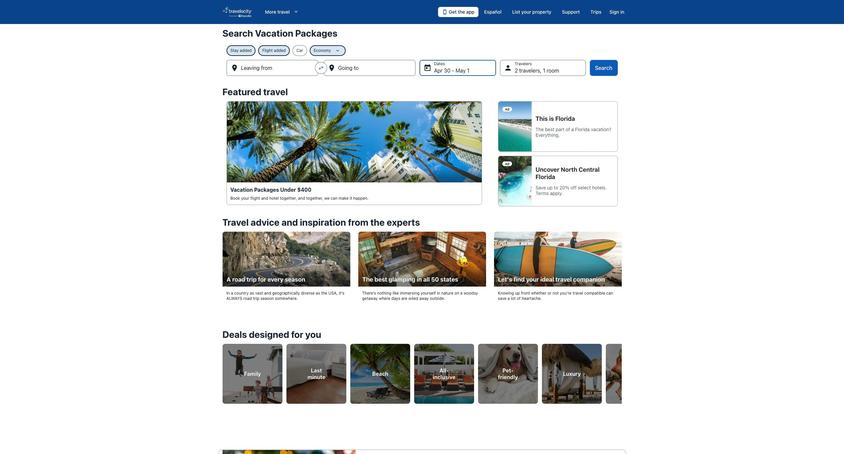 Task type: describe. For each thing, give the bounding box(es) containing it.
swap origin and destination values image
[[318, 65, 324, 71]]

next image
[[618, 368, 626, 376]]

travelocity logo image
[[223, 7, 252, 17]]



Task type: vqa. For each thing, say whether or not it's contained in the screenshot.
'main content'
yes



Task type: locate. For each thing, give the bounding box(es) containing it.
download the app button image
[[442, 9, 448, 15]]

previous image
[[219, 368, 227, 376]]

travel advice and inspiration from the experts region
[[219, 213, 626, 313]]

main content
[[0, 24, 845, 454]]

featured travel region
[[219, 83, 626, 213]]



